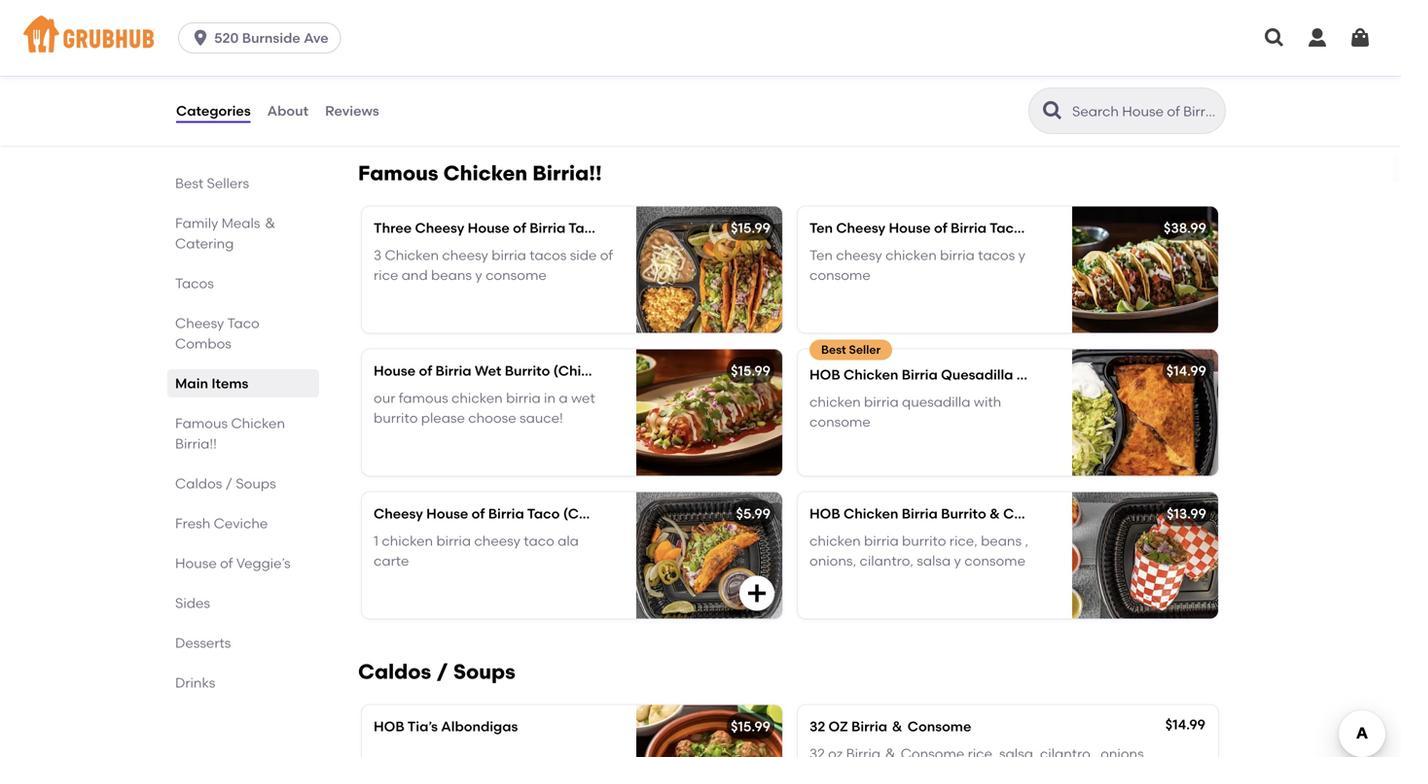 Task type: describe. For each thing, give the bounding box(es) containing it.
birria inside the our famous chicken birria in a wet burrito please choose sauce!
[[506, 390, 541, 407]]

$38.99
[[1164, 220, 1206, 236]]

1 vertical spatial caldos / soups
[[358, 660, 515, 685]]

beans inside chicken birria burrito rice, beans , onions, cilantro, salsa y consome
[[981, 533, 1022, 550]]

& for quesadilla
[[1017, 367, 1027, 383]]

0 horizontal spatial birria!!
[[175, 436, 217, 452]]

of up ten cheesy chicken birria tacos y consome
[[934, 220, 947, 236]]

three cheesy house of birria tacos combo (chicken) image
[[636, 207, 782, 333]]

house up our
[[374, 363, 416, 379]]

veggie's
[[236, 556, 291, 572]]

hob tia's albondigas image
[[636, 706, 782, 758]]

cilantro,
[[860, 553, 913, 570]]

family
[[175, 215, 218, 232]]

birria left wet
[[435, 363, 471, 379]]

side
[[570, 247, 597, 264]]

0 horizontal spatial /
[[225, 476, 233, 492]]

ala
[[558, 533, 579, 550]]

2 horizontal spatial (chicken)
[[1113, 220, 1178, 236]]

a
[[559, 390, 568, 407]]

main items
[[175, 376, 248, 392]]

oz
[[829, 719, 848, 735]]

ten cheesy house of birria tacos & consome (chicken)
[[810, 220, 1178, 236]]

hob chicken birria burrito & consome image
[[1072, 493, 1218, 619]]

$13.99
[[1167, 506, 1206, 522]]

house up 1 chicken birria cheesy taco ala carte
[[426, 506, 468, 522]]

$5.99
[[736, 506, 771, 522]]

beans inside 3 chicken cheesy birria tacos side of rice and beans y consome
[[431, 267, 472, 284]]

sellers
[[207, 175, 249, 192]]

birria inside ten cheesy chicken birria tacos y consome
[[940, 247, 975, 264]]

hob for hob tia's albondigas
[[374, 719, 404, 735]]

birria up quesadilla
[[902, 367, 938, 383]]

y inside 3 chicken cheesy birria tacos side of rice and beans y consome
[[475, 267, 482, 284]]

0 vertical spatial burrito
[[505, 363, 550, 379]]

with
[[974, 394, 1001, 411]]

birria inside 3 chicken cheesy birria tacos side of rice and beans y consome
[[492, 247, 526, 264]]

cheesy house of birria taco (chicken) image
[[636, 493, 782, 619]]

520 burnside ave
[[214, 30, 329, 46]]

house up ten cheesy chicken birria tacos y consome
[[889, 220, 931, 236]]

3 svg image from the left
[[1349, 26, 1372, 50]]

carte
[[374, 553, 409, 570]]

sides
[[175, 595, 210, 612]]

burrito inside chicken birria burrito rice, beans , onions, cilantro, salsa y consome
[[902, 533, 946, 550]]

best sellers
[[175, 175, 249, 192]]

(chicken
[[553, 363, 613, 379]]

house up 3 chicken cheesy birria tacos side of rice and beans y consome
[[468, 220, 510, 236]]

combo
[[611, 220, 661, 236]]

＆ inside family meals ＆ catering
[[263, 215, 277, 232]]

choose
[[468, 410, 516, 427]]

taco
[[524, 533, 554, 550]]

rice,
[[949, 533, 978, 550]]

taco inside cheesy taco combos
[[227, 315, 260, 332]]

$15.99 for famous chicken birria!!
[[731, 220, 771, 236]]

1 horizontal spatial svg image
[[745, 582, 769, 606]]

hob chicken birria burrito & consome
[[810, 506, 1067, 522]]

cheesy house of birria taco (chicken)
[[374, 506, 628, 522]]

onions,
[[810, 553, 856, 570]]

0 vertical spatial famous chicken birria!!
[[358, 161, 602, 186]]

birria up chicken birria burrito rice, beans , onions, cilantro, salsa y consome
[[902, 506, 938, 522]]

cheesy taco combos
[[175, 315, 260, 352]]

birria up taco
[[488, 506, 524, 522]]

chicken inside chicken birria quesadilla with consome
[[810, 394, 861, 411]]

cheesy up ten cheesy chicken birria tacos y consome
[[836, 220, 886, 236]]

tacos for side
[[530, 247, 567, 264]]

0 horizontal spatial famous
[[175, 415, 228, 432]]

quesadilla
[[902, 394, 970, 411]]

0 vertical spatial caldos / soups
[[175, 476, 276, 492]]

1 horizontal spatial birria!!
[[532, 161, 602, 186]]

birria)
[[616, 363, 657, 379]]

1 vertical spatial /
[[436, 660, 448, 685]]

wet
[[475, 363, 501, 379]]

0 horizontal spatial tacos
[[175, 275, 214, 292]]

chicken inside 1 chicken birria cheesy taco ala carte
[[382, 533, 433, 550]]

tacos for side
[[569, 220, 608, 236]]

main
[[175, 376, 208, 392]]

of up famous at the left bottom
[[419, 363, 432, 379]]

ceviche
[[214, 516, 268, 532]]

three cheesy house of birria tacos combo (chicken)
[[374, 220, 729, 236]]

1 horizontal spatial taco
[[527, 506, 560, 522]]

0 vertical spatial $14.99
[[1166, 363, 1206, 379]]

birria up ten cheesy chicken birria tacos y consome
[[951, 220, 987, 236]]

meals
[[222, 215, 260, 232]]

hob for hob chicken birria burrito & consome
[[810, 506, 840, 522]]

wet
[[571, 390, 595, 407]]

1 horizontal spatial famous
[[358, 161, 438, 186]]

salsa
[[917, 553, 951, 570]]

birria right oz
[[851, 719, 887, 735]]

consome inside chicken birria quesadilla with consome
[[810, 414, 871, 430]]

quesadilla
[[941, 367, 1013, 383]]

of up 1 chicken birria cheesy taco ala carte
[[472, 506, 485, 522]]

ten cheesy house of birria tacos & consome (chicken) image
[[1072, 207, 1218, 333]]

albondigas
[[441, 719, 518, 735]]

fresh
[[175, 516, 210, 532]]

about button
[[266, 76, 309, 146]]

cheesy up 1
[[374, 506, 423, 522]]

chicken for burrito
[[844, 506, 898, 522]]

seller
[[849, 343, 881, 357]]

cheesy inside cheesy taco combos
[[175, 315, 224, 332]]

1 vertical spatial ＆
[[891, 719, 904, 735]]

chicken for quesadilla
[[844, 367, 898, 383]]

desserts
[[175, 635, 231, 652]]

famous
[[399, 390, 448, 407]]

1 vertical spatial famous chicken birria!!
[[175, 415, 285, 452]]

fresh ceviche
[[175, 516, 268, 532]]

520 burnside ave button
[[178, 22, 349, 54]]

ten for ten cheesy house of birria tacos & consome (chicken)
[[810, 220, 833, 236]]

chicken birria quesadilla with consome
[[810, 394, 1001, 430]]

consome inside ten cheesy chicken birria tacos y consome
[[810, 267, 871, 284]]

y inside chicken birria burrito rice, beans , onions, cilantro, salsa y consome
[[954, 553, 961, 570]]

tacos for y
[[990, 220, 1029, 236]]

burnside
[[242, 30, 300, 46]]

1 vertical spatial $14.99
[[1165, 717, 1206, 733]]

categories
[[176, 103, 251, 119]]

chicken birria burrito rice, beans , onions, cilantro, salsa y consome
[[810, 533, 1028, 570]]

birria inside chicken birria burrito rice, beans , onions, cilantro, salsa y consome
[[864, 533, 899, 550]]

birria up 3 chicken cheesy birria tacos side of rice and beans y consome
[[529, 220, 566, 236]]



Task type: locate. For each thing, give the bounding box(es) containing it.
0 horizontal spatial caldos / soups
[[175, 476, 276, 492]]

famous chicken birria!!
[[358, 161, 602, 186], [175, 415, 285, 452]]

items
[[211, 376, 248, 392]]

caldos / soups up fresh ceviche
[[175, 476, 276, 492]]

2 horizontal spatial y
[[1018, 247, 1025, 264]]

beans left ,
[[981, 533, 1022, 550]]

1 vertical spatial ten
[[810, 247, 833, 264]]

house of birria wet burrito (chicken birria) image
[[636, 350, 782, 476]]

of
[[513, 220, 526, 236], [934, 220, 947, 236], [600, 247, 613, 264], [419, 363, 432, 379], [472, 506, 485, 522], [220, 556, 233, 572]]

chicken
[[443, 161, 528, 186], [385, 247, 439, 264], [844, 367, 898, 383], [231, 415, 285, 432], [844, 506, 898, 522]]

3 chicken cheesy birria tacos side of rice and beans y consome
[[374, 247, 613, 284]]

birria!! up three cheesy house of birria tacos combo (chicken)
[[532, 161, 602, 186]]

0 vertical spatial svg image
[[191, 28, 210, 48]]

soups
[[236, 476, 276, 492], [453, 660, 515, 685]]

consome inside chicken birria burrito rice, beans , onions, cilantro, salsa y consome
[[964, 553, 1026, 570]]

burrito
[[374, 410, 418, 427], [902, 533, 946, 550]]

cheesy
[[442, 247, 488, 264], [836, 247, 882, 264], [474, 533, 520, 550]]

chicken down best seller
[[810, 394, 861, 411]]

best for best sellers
[[175, 175, 204, 192]]

0 horizontal spatial y
[[475, 267, 482, 284]]

consome up best seller
[[810, 267, 871, 284]]

1 svg image from the left
[[1263, 26, 1286, 50]]

of right side
[[600, 247, 613, 264]]

cheesy up 'seller'
[[836, 247, 882, 264]]

hob up onions,
[[810, 506, 840, 522]]

2 tacos from the left
[[978, 247, 1015, 264]]

1 horizontal spatial y
[[954, 553, 961, 570]]

1 horizontal spatial &
[[1017, 367, 1027, 383]]

catering
[[175, 235, 234, 252]]

ave
[[304, 30, 329, 46]]

y
[[1018, 247, 1025, 264], [475, 267, 482, 284], [954, 553, 961, 570]]

house down fresh
[[175, 556, 217, 572]]

house of birria wet burrito (chicken birria)
[[374, 363, 657, 379]]

chicken up the carte
[[382, 533, 433, 550]]

Search House of Birria  search field
[[1070, 102, 1219, 121]]

hob chicken birria quesadilla & consome
[[810, 367, 1094, 383]]

0 vertical spatial birria!!
[[532, 161, 602, 186]]

caldos
[[175, 476, 222, 492], [358, 660, 431, 685]]

combos
[[175, 336, 231, 352]]

cheesy inside 3 chicken cheesy birria tacos side of rice and beans y consome
[[442, 247, 488, 264]]

please
[[421, 410, 465, 427]]

0 vertical spatial $15.99
[[731, 220, 771, 236]]

1 vertical spatial soups
[[453, 660, 515, 685]]

1 horizontal spatial beans
[[981, 533, 1022, 550]]

birria left quesadilla
[[864, 394, 899, 411]]

reviews button
[[324, 76, 380, 146]]

0 horizontal spatial caldos
[[175, 476, 222, 492]]

soups up albondigas
[[453, 660, 515, 685]]

0 horizontal spatial famous chicken birria!!
[[175, 415, 285, 452]]

taco up combos on the top left
[[227, 315, 260, 332]]

chicken up three cheesy house of birria tacos combo (chicken)
[[443, 161, 528, 186]]

family meals ＆ catering
[[175, 215, 277, 252]]

famous chicken birria!! down "items"
[[175, 415, 285, 452]]

1 vertical spatial beans
[[981, 533, 1022, 550]]

1 horizontal spatial tacos
[[978, 247, 1015, 264]]

1 vertical spatial taco
[[527, 506, 560, 522]]

0 vertical spatial burrito
[[374, 410, 418, 427]]

1 vertical spatial best
[[821, 343, 846, 357]]

3 $15.99 from the top
[[731, 719, 771, 735]]

burrito down our
[[374, 410, 418, 427]]

cheesy inside 1 chicken birria cheesy taco ala carte
[[474, 533, 520, 550]]

birria left in
[[506, 390, 541, 407]]

of up 3 chicken cheesy birria tacos side of rice and beans y consome
[[513, 220, 526, 236]]

$15.99 for caldos / soups
[[731, 719, 771, 735]]

caldos / soups
[[175, 476, 276, 492], [358, 660, 515, 685]]

tacos for y
[[978, 247, 1015, 264]]

1 tacos from the left
[[530, 247, 567, 264]]

chicken down ten cheesy house of birria tacos & consome (chicken)
[[885, 247, 937, 264]]

soups up ceviche
[[236, 476, 276, 492]]

&
[[1032, 220, 1043, 236], [1017, 367, 1027, 383], [990, 506, 1000, 522]]

＆
[[263, 215, 277, 232], [891, 719, 904, 735]]

＆ right oz
[[891, 719, 904, 735]]

0 horizontal spatial soups
[[236, 476, 276, 492]]

y right and
[[475, 267, 482, 284]]

0 vertical spatial ten
[[810, 220, 833, 236]]

ten inside ten cheesy chicken birria tacos y consome
[[810, 247, 833, 264]]

birria down ten cheesy house of birria tacos & consome (chicken)
[[940, 247, 975, 264]]

hob left tia's
[[374, 719, 404, 735]]

chicken inside ten cheesy chicken birria tacos y consome
[[885, 247, 937, 264]]

chicken up and
[[385, 247, 439, 264]]

0 horizontal spatial burrito
[[505, 363, 550, 379]]

1 horizontal spatial burrito
[[902, 533, 946, 550]]

cheesy right three
[[415, 220, 464, 236]]

,
[[1025, 533, 1028, 550]]

caldos up fresh
[[175, 476, 222, 492]]

1 horizontal spatial /
[[436, 660, 448, 685]]

＆ right meals
[[263, 215, 277, 232]]

/ up fresh ceviche
[[225, 476, 233, 492]]

consome inside 3 chicken cheesy birria tacos side of rice and beans y consome
[[486, 267, 547, 284]]

caldos / soups up hob tia's albondigas
[[358, 660, 515, 685]]

tacos down three cheesy house of birria tacos combo (chicken)
[[530, 247, 567, 264]]

0 horizontal spatial tacos
[[530, 247, 567, 264]]

drinks
[[175, 675, 215, 692]]

1 horizontal spatial ＆
[[891, 719, 904, 735]]

2 horizontal spatial &
[[1032, 220, 1043, 236]]

caldos up tia's
[[358, 660, 431, 685]]

0 vertical spatial soups
[[236, 476, 276, 492]]

1 horizontal spatial caldos
[[358, 660, 431, 685]]

svg image
[[1263, 26, 1286, 50], [1306, 26, 1329, 50], [1349, 26, 1372, 50]]

consome
[[1046, 220, 1110, 236], [1030, 367, 1094, 383], [1003, 506, 1067, 522], [908, 719, 971, 735]]

chicken inside chicken birria burrito rice, beans , onions, cilantro, salsa y consome
[[810, 533, 861, 550]]

hob chicken birria quesadilla & consome image
[[1072, 350, 1218, 476]]

0 horizontal spatial svg image
[[1263, 26, 1286, 50]]

0 horizontal spatial &
[[990, 506, 1000, 522]]

0 vertical spatial best
[[175, 175, 204, 192]]

0 vertical spatial &
[[1032, 220, 1043, 236]]

ten for ten cheesy chicken birria tacos y consome
[[810, 247, 833, 264]]

tacos
[[530, 247, 567, 264], [978, 247, 1015, 264]]

burrito up "rice,"
[[941, 506, 986, 522]]

2 horizontal spatial tacos
[[990, 220, 1029, 236]]

rice
[[374, 267, 398, 284]]

0 vertical spatial taco
[[227, 315, 260, 332]]

tia's
[[407, 719, 438, 735]]

tacos inside ten cheesy chicken birria tacos y consome
[[978, 247, 1015, 264]]

2 vertical spatial y
[[954, 553, 961, 570]]

1 horizontal spatial svg image
[[1306, 26, 1329, 50]]

1 vertical spatial caldos
[[358, 660, 431, 685]]

2 vertical spatial &
[[990, 506, 1000, 522]]

main navigation navigation
[[0, 0, 1401, 76]]

tacos inside 3 chicken cheesy birria tacos side of rice and beans y consome
[[530, 247, 567, 264]]

beans right and
[[431, 267, 472, 284]]

svg image down $5.99
[[745, 582, 769, 606]]

our
[[374, 390, 395, 407]]

2 horizontal spatial svg image
[[1349, 26, 1372, 50]]

consome down "rice,"
[[964, 553, 1026, 570]]

1 vertical spatial $15.99
[[731, 363, 771, 379]]

1 horizontal spatial tacos
[[569, 220, 608, 236]]

best for best seller
[[821, 343, 846, 357]]

1 vertical spatial hob
[[810, 506, 840, 522]]

(chicken)
[[664, 220, 729, 236], [1113, 220, 1178, 236], [563, 506, 628, 522]]

1 ten from the top
[[810, 220, 833, 236]]

famous
[[358, 161, 438, 186], [175, 415, 228, 432]]

burrito
[[505, 363, 550, 379], [941, 506, 986, 522]]

1 vertical spatial svg image
[[745, 582, 769, 606]]

2 ten from the top
[[810, 247, 833, 264]]

0 horizontal spatial svg image
[[191, 28, 210, 48]]

svg image left the 520
[[191, 28, 210, 48]]

birria inside 1 chicken birria cheesy taco ala carte
[[436, 533, 471, 550]]

3
[[374, 247, 382, 264]]

of inside 3 chicken cheesy birria tacos side of rice and beans y consome
[[600, 247, 613, 264]]

$14.99
[[1166, 363, 1206, 379], [1165, 717, 1206, 733]]

32 oz birria ＆ consome
[[810, 719, 971, 735]]

famous up three
[[358, 161, 438, 186]]

1 vertical spatial birria!!
[[175, 436, 217, 452]]

ten
[[810, 220, 833, 236], [810, 247, 833, 264]]

1 horizontal spatial caldos / soups
[[358, 660, 515, 685]]

1 $15.99 from the top
[[731, 220, 771, 236]]

chicken down 'seller'
[[844, 367, 898, 383]]

house of veggie's
[[175, 556, 291, 572]]

birria down cheesy house of birria taco (chicken)
[[436, 533, 471, 550]]

0 vertical spatial ＆
[[263, 215, 277, 232]]

cheesy inside ten cheesy chicken birria tacos y consome
[[836, 247, 882, 264]]

categories button
[[175, 76, 252, 146]]

2 vertical spatial $15.99
[[731, 719, 771, 735]]

hob down best seller
[[810, 367, 840, 383]]

chicken inside 3 chicken cheesy birria tacos side of rice and beans y consome
[[385, 247, 439, 264]]

0 horizontal spatial beans
[[431, 267, 472, 284]]

hob birria nachos image
[[636, 0, 782, 121]]

birria up cilantro,
[[864, 533, 899, 550]]

1
[[374, 533, 379, 550]]

0 vertical spatial caldos
[[175, 476, 222, 492]]

sauce!
[[520, 410, 563, 427]]

1 horizontal spatial famous chicken birria!!
[[358, 161, 602, 186]]

in
[[544, 390, 556, 407]]

burrito up salsa
[[902, 533, 946, 550]]

chicken up onions,
[[810, 533, 861, 550]]

0 horizontal spatial ＆
[[263, 215, 277, 232]]

reviews
[[325, 103, 379, 119]]

cheesy up combos on the top left
[[175, 315, 224, 332]]

our famous chicken birria in a wet burrito please choose sauce!
[[374, 390, 595, 427]]

consome down best seller
[[810, 414, 871, 430]]

cheesy right "3"
[[442, 247, 488, 264]]

1 vertical spatial burrito
[[902, 533, 946, 550]]

birria inside chicken birria quesadilla with consome
[[864, 394, 899, 411]]

chicken inside the our famous chicken birria in a wet burrito please choose sauce!
[[451, 390, 503, 407]]

/ up hob tia's albondigas
[[436, 660, 448, 685]]

0 vertical spatial y
[[1018, 247, 1025, 264]]

1 vertical spatial y
[[475, 267, 482, 284]]

1 horizontal spatial best
[[821, 343, 846, 357]]

consome down three cheesy house of birria tacos combo (chicken)
[[486, 267, 547, 284]]

hob tia's albondigas
[[374, 719, 518, 735]]

2 svg image from the left
[[1306, 26, 1329, 50]]

birria
[[529, 220, 566, 236], [951, 220, 987, 236], [435, 363, 471, 379], [902, 367, 938, 383], [488, 506, 524, 522], [902, 506, 938, 522], [851, 719, 887, 735]]

32
[[810, 719, 825, 735]]

& for burrito
[[990, 506, 1000, 522]]

2 $15.99 from the top
[[731, 363, 771, 379]]

0 horizontal spatial (chicken)
[[563, 506, 628, 522]]

ten cheesy chicken birria tacos y consome
[[810, 247, 1025, 284]]

chicken up cilantro,
[[844, 506, 898, 522]]

2 vertical spatial hob
[[374, 719, 404, 735]]

tacos
[[569, 220, 608, 236], [990, 220, 1029, 236], [175, 275, 214, 292]]

best left 'seller'
[[821, 343, 846, 357]]

520
[[214, 30, 239, 46]]

1 vertical spatial famous
[[175, 415, 228, 432]]

search icon image
[[1041, 99, 1064, 123]]

birria
[[492, 247, 526, 264], [940, 247, 975, 264], [506, 390, 541, 407], [864, 394, 899, 411], [436, 533, 471, 550], [864, 533, 899, 550]]

tacos down ten cheesy house of birria tacos & consome (chicken)
[[978, 247, 1015, 264]]

and
[[402, 267, 428, 284]]

consome
[[486, 267, 547, 284], [810, 267, 871, 284], [810, 414, 871, 430], [964, 553, 1026, 570]]

burrito up in
[[505, 363, 550, 379]]

of left veggie's
[[220, 556, 233, 572]]

1 vertical spatial burrito
[[941, 506, 986, 522]]

famous chicken birria!! up three cheesy house of birria tacos combo (chicken)
[[358, 161, 602, 186]]

0 vertical spatial hob
[[810, 367, 840, 383]]

cheesy down cheesy house of birria taco (chicken)
[[474, 533, 520, 550]]

1 horizontal spatial (chicken)
[[664, 220, 729, 236]]

about
[[267, 103, 308, 119]]

best left sellers in the left of the page
[[175, 175, 204, 192]]

famous down main
[[175, 415, 228, 432]]

0 vertical spatial famous
[[358, 161, 438, 186]]

y down "rice,"
[[954, 553, 961, 570]]

y inside ten cheesy chicken birria tacos y consome
[[1018, 247, 1025, 264]]

svg image
[[191, 28, 210, 48], [745, 582, 769, 606]]

0 horizontal spatial burrito
[[374, 410, 418, 427]]

1 horizontal spatial burrito
[[941, 506, 986, 522]]

best seller
[[821, 343, 881, 357]]

$15.99
[[731, 220, 771, 236], [731, 363, 771, 379], [731, 719, 771, 735]]

birria!! down main
[[175, 436, 217, 452]]

three
[[374, 220, 412, 236]]

0 horizontal spatial taco
[[227, 315, 260, 332]]

svg image inside the 520 burnside ave button
[[191, 28, 210, 48]]

chicken up choose
[[451, 390, 503, 407]]

chicken down "items"
[[231, 415, 285, 432]]

y down ten cheesy house of birria tacos & consome (chicken)
[[1018, 247, 1025, 264]]

chicken
[[885, 247, 937, 264], [451, 390, 503, 407], [810, 394, 861, 411], [382, 533, 433, 550], [810, 533, 861, 550]]

hob
[[810, 367, 840, 383], [810, 506, 840, 522], [374, 719, 404, 735]]

chicken for birria
[[385, 247, 439, 264]]

0 vertical spatial beans
[[431, 267, 472, 284]]

0 horizontal spatial best
[[175, 175, 204, 192]]

1 vertical spatial &
[[1017, 367, 1027, 383]]

1 horizontal spatial soups
[[453, 660, 515, 685]]

beans
[[431, 267, 472, 284], [981, 533, 1022, 550]]

birria down three cheesy house of birria tacos combo (chicken)
[[492, 247, 526, 264]]

burrito inside the our famous chicken birria in a wet burrito please choose sauce!
[[374, 410, 418, 427]]

0 vertical spatial /
[[225, 476, 233, 492]]

1 chicken birria cheesy taco ala carte
[[374, 533, 579, 570]]

hob for hob chicken birria quesadilla & consome
[[810, 367, 840, 383]]

house
[[468, 220, 510, 236], [889, 220, 931, 236], [374, 363, 416, 379], [426, 506, 468, 522], [175, 556, 217, 572]]

taco up taco
[[527, 506, 560, 522]]



Task type: vqa. For each thing, say whether or not it's contained in the screenshot.
Veggie's at the bottom of the page
yes



